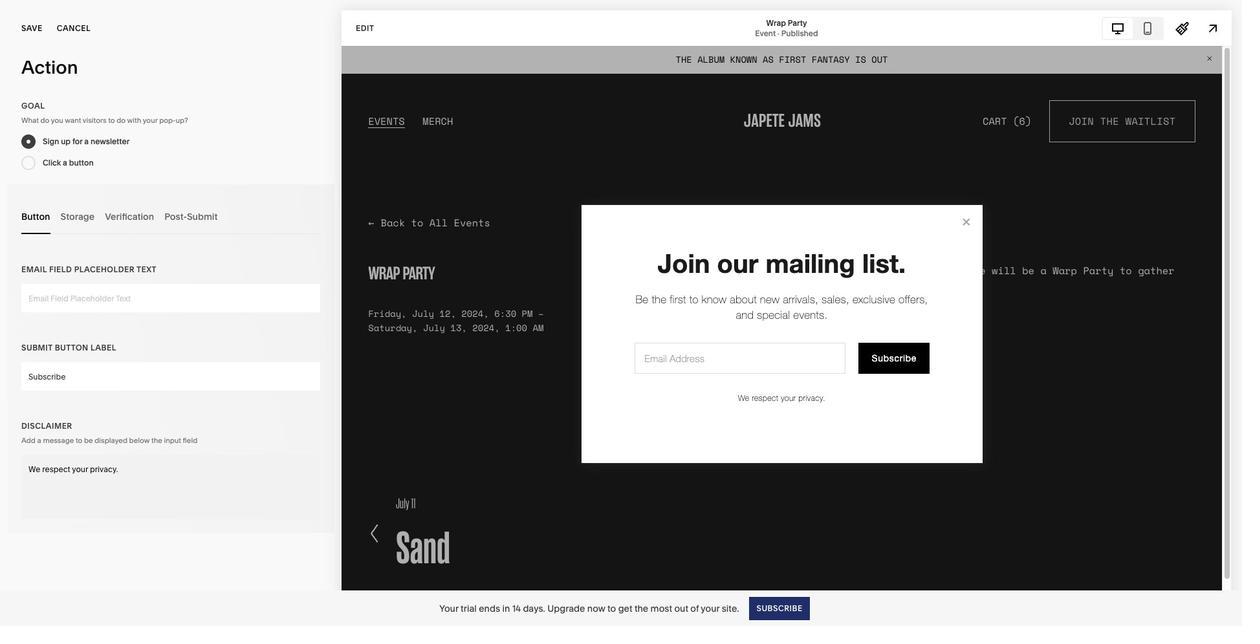 Task type: describe. For each thing, give the bounding box(es) containing it.
1 do from the left
[[40, 116, 49, 125]]

2 horizontal spatial your
[[701, 603, 720, 614]]

be
[[84, 436, 93, 445]]

to inside disclaimer add a message to be displayed below the input field
[[76, 436, 82, 445]]

a inside disclaimer add a message to be displayed below the input field
[[37, 436, 41, 445]]

newsletter
[[91, 137, 130, 146]]

post-submit
[[164, 211, 218, 222]]

for
[[72, 137, 82, 146]]

verification
[[105, 211, 154, 222]]

·
[[778, 28, 780, 38]]

what
[[21, 116, 39, 125]]

post-
[[164, 211, 187, 222]]

text
[[137, 265, 157, 274]]

2 do from the left
[[117, 116, 126, 125]]

0 horizontal spatial your
[[72, 464, 88, 474]]

click a button
[[43, 158, 94, 168]]

disclaimer add a message to be displayed below the input field
[[21, 421, 197, 445]]

upgrade
[[547, 603, 585, 614]]

submit button label
[[21, 343, 116, 353]]

storage button
[[60, 199, 95, 234]]

input
[[164, 436, 181, 445]]

14
[[512, 603, 521, 614]]

now
[[587, 603, 605, 614]]

button button
[[21, 199, 50, 234]]

1 vertical spatial a
[[63, 158, 67, 168]]

Email Field Placeholder Text text field
[[21, 284, 320, 312]]

0 vertical spatial button
[[21, 211, 50, 222]]

wrap
[[766, 18, 786, 27]]

subscribe button
[[749, 597, 810, 620]]

verification button
[[105, 199, 154, 234]]

edit button
[[347, 16, 383, 40]]

we
[[28, 464, 40, 474]]

1 vertical spatial button
[[55, 343, 88, 353]]

goal
[[21, 101, 45, 111]]

displayed
[[95, 436, 127, 445]]

published
[[781, 28, 818, 38]]

wrap party event · published
[[755, 18, 818, 38]]

site.
[[722, 603, 739, 614]]

your trial ends in 14 days. upgrade now to get the most out of your site.
[[439, 603, 739, 614]]

placeholder
[[74, 265, 135, 274]]

save
[[21, 23, 43, 33]]

event
[[755, 28, 776, 38]]

add
[[21, 436, 36, 445]]

privacy.
[[90, 464, 118, 474]]

of
[[690, 603, 699, 614]]

1 vertical spatial the
[[635, 603, 648, 614]]

pop-
[[159, 116, 176, 125]]

message
[[43, 436, 74, 445]]

email field placeholder text
[[21, 265, 157, 274]]

email
[[21, 265, 47, 274]]



Task type: vqa. For each thing, say whether or not it's contained in the screenshot.
the your to the middle
yes



Task type: locate. For each thing, give the bounding box(es) containing it.
with
[[127, 116, 141, 125]]

days.
[[523, 603, 545, 614]]

0 horizontal spatial a
[[37, 436, 41, 445]]

2 vertical spatial a
[[37, 436, 41, 445]]

1 vertical spatial submit
[[21, 343, 53, 353]]

2 horizontal spatial a
[[84, 137, 89, 146]]

respect
[[42, 464, 70, 474]]

post-submit button
[[164, 199, 218, 234]]

you
[[51, 116, 63, 125]]

0 horizontal spatial to
[[76, 436, 82, 445]]

button
[[21, 211, 50, 222], [55, 343, 88, 353]]

disclaimer
[[21, 421, 72, 431]]

to inside goal what do you want visitors to do with your pop-up?
[[108, 116, 115, 125]]

submit inside button
[[187, 211, 218, 222]]

button
[[69, 158, 94, 168]]

do left 'you' at the left of the page
[[40, 116, 49, 125]]

tab list
[[1103, 18, 1163, 38], [21, 199, 320, 234]]

action
[[21, 56, 78, 78]]

up
[[61, 137, 71, 146]]

1 horizontal spatial a
[[63, 158, 67, 168]]

to
[[108, 116, 115, 125], [76, 436, 82, 445], [608, 603, 616, 614]]

your inside goal what do you want visitors to do with your pop-up?
[[143, 116, 158, 125]]

cancel
[[57, 23, 91, 33]]

we respect your privacy.
[[28, 464, 118, 474]]

your
[[143, 116, 158, 125], [72, 464, 88, 474], [701, 603, 720, 614]]

your right "of"
[[701, 603, 720, 614]]

1 vertical spatial to
[[76, 436, 82, 445]]

1 vertical spatial your
[[72, 464, 88, 474]]

a right add
[[37, 436, 41, 445]]

2 horizontal spatial to
[[608, 603, 616, 614]]

want
[[65, 116, 81, 125]]

visitors
[[83, 116, 106, 125]]

a
[[84, 137, 89, 146], [63, 158, 67, 168], [37, 436, 41, 445]]

do
[[40, 116, 49, 125], [117, 116, 126, 125]]

field
[[49, 265, 72, 274]]

1 horizontal spatial your
[[143, 116, 158, 125]]

1 horizontal spatial tab list
[[1103, 18, 1163, 38]]

party
[[788, 18, 807, 27]]

save button
[[21, 14, 43, 43]]

tab list containing button
[[21, 199, 320, 234]]

label
[[91, 343, 116, 353]]

0 horizontal spatial do
[[40, 116, 49, 125]]

the left the input
[[151, 436, 162, 445]]

1 horizontal spatial the
[[635, 603, 648, 614]]

your
[[439, 603, 458, 614]]

1 horizontal spatial button
[[55, 343, 88, 353]]

0 vertical spatial tab list
[[1103, 18, 1163, 38]]

to right visitors at the left top
[[108, 116, 115, 125]]

1 horizontal spatial do
[[117, 116, 126, 125]]

storage
[[60, 211, 95, 222]]

cancel button
[[57, 14, 91, 43]]

0 horizontal spatial the
[[151, 436, 162, 445]]

Submit Button Label text field
[[21, 362, 320, 391]]

1 horizontal spatial to
[[108, 116, 115, 125]]

sign up for a newsletter
[[43, 137, 130, 146]]

the
[[151, 436, 162, 445], [635, 603, 648, 614]]

0 vertical spatial to
[[108, 116, 115, 125]]

2 vertical spatial your
[[701, 603, 720, 614]]

goal what do you want visitors to do with your pop-up?
[[21, 101, 188, 125]]

field
[[183, 436, 197, 445]]

your right with
[[143, 116, 158, 125]]

get
[[618, 603, 632, 614]]

trial
[[461, 603, 477, 614]]

a right click at the top
[[63, 158, 67, 168]]

button left storage button
[[21, 211, 50, 222]]

submit
[[187, 211, 218, 222], [21, 343, 53, 353]]

below
[[129, 436, 150, 445]]

subscribe
[[757, 603, 803, 613]]

button left label
[[55, 343, 88, 353]]

1 horizontal spatial submit
[[187, 211, 218, 222]]

0 horizontal spatial tab list
[[21, 199, 320, 234]]

0 vertical spatial the
[[151, 436, 162, 445]]

edit
[[356, 23, 374, 33]]

0 vertical spatial your
[[143, 116, 158, 125]]

sign
[[43, 137, 59, 146]]

your right respect
[[72, 464, 88, 474]]

2 vertical spatial to
[[608, 603, 616, 614]]

up?
[[176, 116, 188, 125]]

a right for
[[84, 137, 89, 146]]

click
[[43, 158, 61, 168]]

0 vertical spatial submit
[[187, 211, 218, 222]]

ends
[[479, 603, 500, 614]]

to left be
[[76, 436, 82, 445]]

the right get
[[635, 603, 648, 614]]

0 horizontal spatial submit
[[21, 343, 53, 353]]

in
[[502, 603, 510, 614]]

most
[[651, 603, 672, 614]]

do left with
[[117, 116, 126, 125]]

the inside disclaimer add a message to be displayed below the input field
[[151, 436, 162, 445]]

0 horizontal spatial button
[[21, 211, 50, 222]]

out
[[674, 603, 688, 614]]

1 vertical spatial tab list
[[21, 199, 320, 234]]

to left get
[[608, 603, 616, 614]]

0 vertical spatial a
[[84, 137, 89, 146]]



